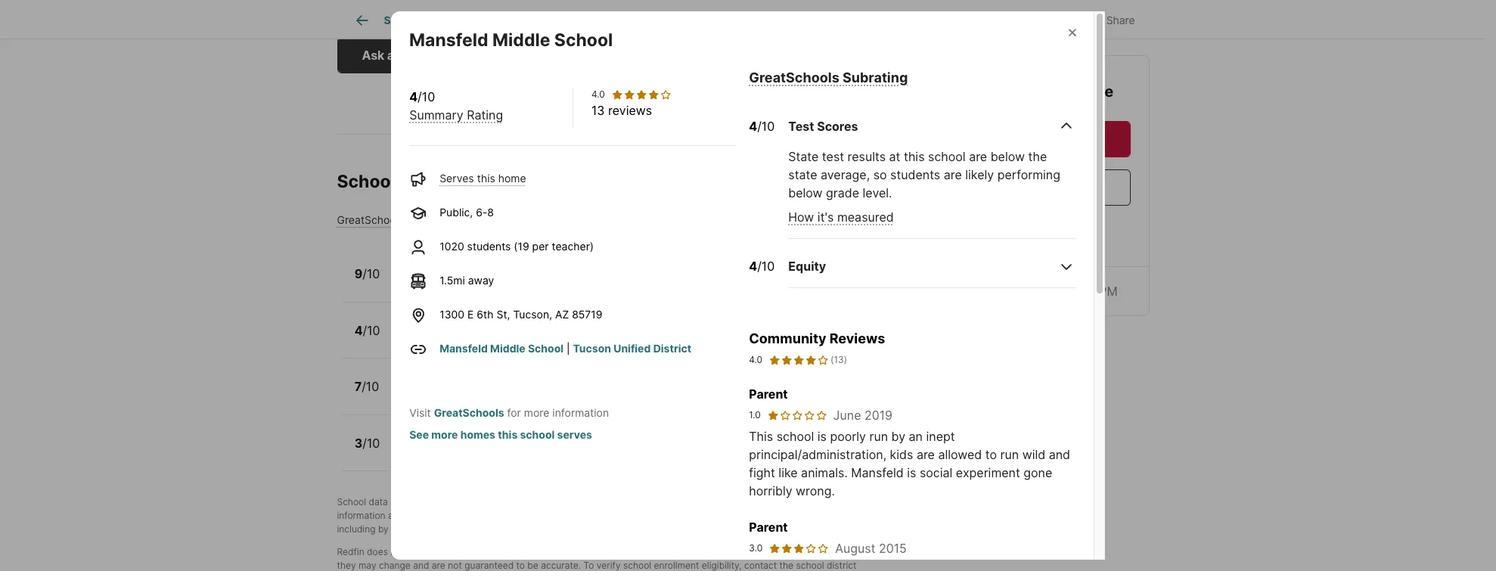 Task type: locate. For each thing, give the bounding box(es) containing it.
is right data
[[390, 496, 397, 508]]

/10
[[418, 89, 435, 104], [757, 118, 775, 134], [757, 258, 775, 274], [362, 266, 380, 281], [363, 323, 380, 338], [362, 379, 379, 394], [362, 435, 380, 450]]

buyers
[[711, 496, 741, 508]]

0 vertical spatial summary
[[409, 107, 463, 123]]

0 vertical spatial as
[[439, 510, 449, 521]]

0 horizontal spatial below
[[788, 185, 823, 200]]

0 horizontal spatial for
[[407, 8, 426, 23]]

tab
[[437, 2, 517, 39], [517, 2, 606, 39], [606, 2, 662, 39], [662, 2, 748, 39], [748, 2, 821, 39]]

0 vertical spatial schools
[[772, 510, 805, 521]]

search
[[384, 14, 420, 27]]

2 vertical spatial is
[[390, 496, 397, 508]]

0 horizontal spatial not
[[391, 546, 405, 558]]

/10 left see
[[362, 435, 380, 450]]

1 vertical spatial rating 4.0 out of 5 element
[[769, 353, 829, 367]]

to down recommends on the bottom left
[[658, 510, 667, 521]]

tour
[[1049, 131, 1073, 146]]

are inside this school is poorly run by an inept principal/administration, kids are allowed to run wild and fight like animals. mansfeld is social experiment gone horribly wrong.
[[917, 447, 935, 462]]

serves inside mansfeld middle school dialog
[[440, 172, 474, 185]]

redfin up investigation
[[623, 496, 651, 508]]

a left reference
[[807, 546, 812, 558]]

is down kids
[[907, 465, 916, 480]]

summary inside 4 /10 summary rating
[[409, 107, 463, 123]]

information down 2.1mi
[[552, 406, 609, 419]]

a inside button
[[387, 47, 394, 62]]

1 vertical spatial 4.0
[[749, 354, 763, 365]]

1 horizontal spatial to
[[747, 546, 755, 558]]

below down request
[[991, 149, 1025, 164]]

serves
[[557, 428, 592, 441]]

1.0
[[749, 409, 761, 421]]

rating 4.0 out of 5 element down community
[[769, 353, 829, 367]]

2 their from the left
[[715, 510, 735, 521]]

0 vertical spatial 4.0
[[591, 89, 605, 100]]

0 horizontal spatial as
[[439, 510, 449, 521]]

1 horizontal spatial redfin
[[623, 496, 651, 508]]

1 vertical spatial summary
[[407, 213, 454, 226]]

2 horizontal spatial is
[[907, 465, 916, 480]]

1 tab from the left
[[437, 2, 517, 39]]

0 horizontal spatial or
[[445, 546, 454, 558]]

(13)
[[831, 354, 847, 365]]

0 vertical spatial redfin
[[623, 496, 651, 508]]

/10 left 'equity'
[[757, 258, 775, 274]]

0 vertical spatial to
[[985, 447, 997, 462]]

13
[[591, 103, 605, 118]]

this down elementary
[[516, 276, 534, 289]]

2 vertical spatial information
[[337, 510, 386, 521]]

state
[[788, 167, 817, 182]]

1 parent from the top
[[749, 387, 788, 402]]

school
[[928, 149, 966, 164], [520, 428, 555, 441], [777, 429, 814, 444], [819, 510, 847, 521]]

more right see
[[431, 428, 458, 441]]

wrong.
[[796, 483, 835, 499]]

rating 3.0 out of 5 element
[[769, 542, 829, 555]]

for right "out" at the top of the page
[[407, 8, 426, 23]]

0 vertical spatial for
[[407, 8, 426, 23]]

own
[[581, 510, 598, 521]]

0 horizontal spatial to
[[658, 510, 667, 521]]

1 vertical spatial information
[[552, 406, 609, 419]]

mansfeld middle school element
[[409, 11, 631, 51]]

rating 4.0 out of 5 element up reviews
[[611, 89, 671, 101]]

(520) 999-3027 button
[[930, 211, 1130, 247]]

2 vertical spatial by
[[378, 524, 389, 535]]

mansfeld inside mansfeld middle school public, 6-8 • serves this home • 1.5mi
[[397, 316, 452, 331]]

contacting
[[391, 524, 437, 535]]

1 vertical spatial for
[[507, 406, 521, 419]]

is up principal/administration,
[[818, 429, 827, 444]]

away
[[468, 274, 494, 287]]

not up change
[[391, 546, 405, 558]]

serves down 6th
[[463, 333, 498, 345]]

0 vertical spatial information
[[466, 8, 543, 23]]

parent for june 2019
[[749, 387, 788, 402]]

not inside school service boundaries are intended to be used as a reference only; they may change and are not
[[448, 560, 462, 571]]

serves this home
[[440, 172, 526, 185]]

or right endorse
[[445, 546, 454, 558]]

0 vertical spatial 4 /10
[[749, 118, 775, 134]]

greatschools
[[749, 70, 839, 86], [337, 213, 404, 226], [434, 406, 504, 419], [453, 496, 511, 508], [813, 496, 870, 508]]

8 inside mansfeld middle school public, 6-8 • serves this home • 1.5mi
[[445, 333, 451, 345]]

0 horizontal spatial by
[[378, 524, 389, 535]]

1 vertical spatial to
[[658, 510, 667, 521]]

1300 e 6th st, tucson, az 85719
[[440, 308, 603, 321]]

4 /10 for public, 6-8 • serves this home • 1.5mi
[[354, 323, 380, 338]]

mansfeld for mansfeld middle school
[[409, 30, 488, 51]]

and inside this school is poorly run by an inept principal/administration, kids are allowed to run wild and fight like animals. mansfeld is social experiment gone horribly wrong.
[[1049, 447, 1070, 462]]

the down request a tour
[[1028, 149, 1047, 164]]

6- down serves this home
[[476, 206, 487, 219]]

1 horizontal spatial run
[[1000, 447, 1019, 462]]

a right send
[[1015, 179, 1022, 194]]

1 horizontal spatial or
[[807, 510, 816, 521]]

1 vertical spatial not
[[448, 560, 462, 571]]

2 horizontal spatial information
[[552, 406, 609, 419]]

serves
[[440, 172, 474, 185], [479, 276, 513, 289], [463, 333, 498, 345], [468, 389, 502, 402]]

information.
[[520, 546, 571, 558]]

this down st,
[[500, 333, 519, 345]]

999-
[[1029, 222, 1058, 237]]

0.7mi
[[577, 276, 604, 289]]

0 vertical spatial 1.5mi
[[440, 274, 465, 287]]

school data is provided by greatschools
[[337, 496, 511, 508]]

students down at
[[890, 167, 940, 182]]

2 horizontal spatial to
[[985, 447, 997, 462]]

school service boundaries are intended to be used as a reference only; they may change and are not
[[337, 546, 879, 571]]

for up see more homes this school serves
[[507, 406, 521, 419]]

see
[[409, 428, 429, 441]]

and right the wild
[[1049, 447, 1070, 462]]

0 horizontal spatial 6-
[[433, 333, 445, 345]]

1 horizontal spatial schools
[[772, 510, 805, 521]]

this inside mansfeld middle school public, 6-8 • serves this home • 1.5mi
[[500, 333, 519, 345]]

send a message button
[[930, 169, 1130, 205]]

greatschools up homes
[[434, 406, 504, 419]]

mansfeld middle school link
[[440, 342, 564, 355]]

a for ask
[[387, 47, 394, 62]]

parent up 3.0
[[749, 520, 788, 535]]

a right ','
[[516, 496, 521, 508]]

0 horizontal spatial redfin
[[337, 546, 364, 558]]

/10 up the summary rating link
[[418, 89, 435, 104]]

summary up "1020"
[[407, 213, 454, 226]]

0 vertical spatial 8
[[487, 206, 494, 219]]

mansfeld down kids
[[851, 465, 904, 480]]

magnet
[[479, 429, 524, 444]]

1 horizontal spatial not
[[448, 560, 462, 571]]

home inside mansfeld middle school dialog
[[498, 172, 526, 185]]

students up elementary
[[467, 240, 511, 253]]

serves down elementary
[[479, 276, 513, 289]]

0 horizontal spatial 1.5mi
[[440, 274, 465, 287]]

2 horizontal spatial by
[[891, 429, 906, 444]]

1 vertical spatial students
[[467, 240, 511, 253]]

0 vertical spatial rating 4.0 out of 5 element
[[611, 89, 671, 101]]

school inside this school is poorly run by an inept principal/administration, kids are allowed to run wild and fight like animals. mansfeld is social experiment gone horribly wrong.
[[777, 429, 814, 444]]

1.5mi down az
[[562, 333, 587, 345]]

request
[[988, 131, 1036, 146]]

information up 'including'
[[337, 510, 386, 521]]

1 vertical spatial or
[[445, 546, 454, 558]]

more for greatschools
[[524, 406, 549, 419]]

summary down the 'question'
[[409, 107, 463, 123]]

this up visit greatschools for more information at left
[[505, 389, 523, 402]]

organization.
[[565, 496, 621, 508]]

0 vertical spatial middle
[[492, 30, 550, 51]]

elementary
[[474, 260, 542, 275]]

1 horizontal spatial students
[[890, 167, 940, 182]]

change
[[379, 560, 411, 571]]

1 horizontal spatial 6-
[[476, 206, 487, 219]]

am-
[[1045, 283, 1070, 298]]

0 horizontal spatial 8
[[445, 333, 451, 345]]

home down tucson,
[[522, 333, 550, 345]]

guarantee
[[456, 546, 500, 558]]

as inside school service boundaries are intended to be used as a reference only; they may change and are not
[[795, 546, 805, 558]]

0 horizontal spatial 4.0
[[591, 89, 605, 100]]

1 vertical spatial parent
[[749, 520, 788, 535]]

1 their from the left
[[558, 510, 578, 521]]

0 vertical spatial below
[[991, 149, 1025, 164]]

it's
[[818, 209, 834, 224]]

information inside mansfeld middle school dialog
[[552, 406, 609, 419]]

home up az
[[537, 276, 565, 289]]

1 horizontal spatial information
[[466, 8, 543, 23]]

a right 'ask'
[[387, 47, 394, 62]]

4.0 down community
[[749, 354, 763, 365]]

1 horizontal spatial by
[[440, 496, 451, 508]]

2 vertical spatial middle
[[490, 342, 525, 355]]

greatschools up step,
[[453, 496, 511, 508]]

this right at
[[904, 149, 925, 164]]

today:
[[977, 283, 1013, 298]]

as right used
[[795, 546, 805, 558]]

summary rating link
[[409, 107, 503, 123]]

0 vertical spatial students
[[890, 167, 940, 182]]

or down use in the right of the page
[[807, 510, 816, 521]]

0 vertical spatial or
[[807, 510, 816, 521]]

1 horizontal spatial is
[[818, 429, 827, 444]]

public, inside mansfeld middle school public, 6-8 • serves this home • 1.5mi
[[397, 333, 430, 345]]

1 vertical spatial 1.5mi
[[562, 333, 587, 345]]

4 /10 left 'equity'
[[749, 258, 775, 274]]

a inside school service boundaries are intended to be used as a reference only; they may change and are not
[[807, 546, 812, 558]]

test scores button
[[788, 105, 1075, 147]]

more right search
[[429, 8, 463, 23]]

as
[[439, 510, 449, 521], [795, 546, 805, 558]]

1.5mi away
[[440, 274, 494, 287]]

this inside sam hughes elementary school public, prek-5 • serves this home • 0.7mi
[[516, 276, 534, 289]]

determine
[[669, 510, 713, 521]]

the inside state test results at this school are below the state average, so students are likely performing below grade level.
[[1028, 149, 1047, 164]]

8 inside mansfeld middle school dialog
[[487, 206, 494, 219]]

0 vertical spatial the
[[1028, 149, 1047, 164]]

how it's measured link
[[788, 209, 894, 224]]

visit
[[409, 406, 431, 419]]

run left the wild
[[1000, 447, 1019, 462]]

1 vertical spatial more
[[524, 406, 549, 419]]

school
[[554, 30, 613, 51], [545, 260, 585, 275], [498, 316, 539, 331], [528, 342, 564, 355], [527, 429, 568, 444], [337, 496, 366, 508], [574, 546, 603, 558]]

4 /10 for state test results at this school are below the state average, so students are likely performing below grade level.
[[749, 118, 775, 134]]

0 vertical spatial more
[[429, 8, 463, 23]]

mansfeld down reach out for more information
[[409, 30, 488, 51]]

to left be
[[747, 546, 755, 558]]

and down endorse
[[413, 560, 429, 571]]

2 vertical spatial 4 /10
[[354, 323, 380, 338]]

run down 2019
[[869, 429, 888, 444]]

to up experiment at bottom right
[[985, 447, 997, 462]]

2015
[[879, 541, 907, 556]]

information up mansfeld middle school
[[466, 8, 543, 23]]

how
[[788, 209, 814, 224]]

rating
[[467, 107, 503, 123], [457, 213, 489, 226]]

0 horizontal spatial information
[[337, 510, 386, 521]]

1.5mi left away
[[440, 274, 465, 287]]

unified
[[614, 342, 651, 355]]

6- down 1300
[[433, 333, 445, 345]]

4 down 'ask a question' button
[[409, 89, 418, 104]]

• left 2.1mi
[[557, 389, 563, 402]]

• right 5 at the left of the page
[[470, 276, 476, 289]]

summary
[[409, 107, 463, 123], [407, 213, 454, 226]]

1 vertical spatial by
[[440, 496, 451, 508]]

by left an
[[891, 429, 906, 444]]

results
[[848, 149, 886, 164]]

are down an
[[917, 447, 935, 462]]

mansfeld down e
[[440, 342, 488, 355]]

1 vertical spatial as
[[795, 546, 805, 558]]

a left tour
[[1039, 131, 1046, 146]]

rating 1.0 out of 5 element
[[767, 409, 827, 421]]

catalina
[[397, 429, 446, 444]]

middle inside mansfeld middle school public, 6-8 • serves this home • 1.5mi
[[455, 316, 495, 331]]

1 vertical spatial redfin
[[337, 546, 364, 558]]

parent up 1.0 at bottom
[[749, 387, 788, 402]]

request a tour button
[[930, 120, 1130, 157]]

2 parent from the top
[[749, 520, 788, 535]]

4 /10 down 9 /10
[[354, 323, 380, 338]]

rating 4.0 out of 5 element
[[611, 89, 671, 101], [769, 353, 829, 367]]

for inside mansfeld middle school dialog
[[507, 406, 521, 419]]

are up the likely
[[969, 149, 987, 164]]

0 horizontal spatial their
[[558, 510, 578, 521]]

1 horizontal spatial rating 4.0 out of 5 element
[[769, 353, 829, 367]]

school down test scores dropdown button
[[928, 149, 966, 164]]

boundaries
[[639, 546, 687, 558]]

their down buyers
[[715, 510, 735, 521]]

the
[[993, 82, 1022, 100]]

the down step,
[[491, 524, 505, 535]]

0 horizontal spatial the
[[491, 524, 505, 535]]

a for send
[[1015, 179, 1022, 194]]

12
[[445, 389, 456, 402]]

0 vertical spatial is
[[818, 429, 827, 444]]

their up themselves. on the bottom left of the page
[[558, 510, 578, 521]]

test
[[788, 118, 814, 134]]

3 tab from the left
[[606, 2, 662, 39]]

0 horizontal spatial students
[[467, 240, 511, 253]]

as right the ratings
[[439, 510, 449, 521]]

send
[[982, 179, 1012, 194]]

1 vertical spatial 8
[[445, 333, 451, 345]]

by right provided
[[440, 496, 451, 508]]

0 vertical spatial 6-
[[476, 206, 487, 219]]

redfin up they
[[337, 546, 364, 558]]

more
[[429, 8, 463, 23], [524, 406, 549, 419], [431, 428, 458, 441]]

1 horizontal spatial for
[[507, 406, 521, 419]]

1 horizontal spatial the
[[1028, 149, 1047, 164]]

not down the redfin does not endorse or guarantee this information.
[[448, 560, 462, 571]]

8 down 1300
[[445, 333, 451, 345]]

by
[[891, 429, 906, 444], [440, 496, 451, 508], [378, 524, 389, 535]]

4 /10 summary rating
[[409, 89, 503, 123]]

hughes
[[426, 260, 471, 275]]

0 horizontal spatial is
[[390, 496, 397, 508]]

1 vertical spatial the
[[491, 524, 505, 535]]

2 vertical spatial to
[[747, 546, 755, 558]]

school down rating 1.0 out of 5 element
[[777, 429, 814, 444]]

1 horizontal spatial 8
[[487, 206, 494, 219]]

1 horizontal spatial 4.0
[[749, 354, 763, 365]]

experiment
[[956, 465, 1020, 480]]

by up does
[[378, 524, 389, 535]]

home up 1020 students (19 per teacher)
[[498, 172, 526, 185]]

4.0 up 13
[[591, 89, 605, 100]]

4 /10 left test
[[749, 118, 775, 134]]

wild
[[1022, 447, 1045, 462]]

1 vertical spatial middle
[[455, 316, 495, 331]]

1 vertical spatial 6-
[[433, 333, 445, 345]]

mansfeld down the prek-
[[397, 316, 452, 331]]

0 vertical spatial parent
[[749, 387, 788, 402]]

not
[[391, 546, 405, 558], [448, 560, 462, 571]]

teacher)
[[552, 240, 594, 253]]

to inside this school is poorly run by an inept principal/administration, kids are allowed to run wild and fight like animals. mansfeld is social experiment gone horribly wrong.
[[985, 447, 997, 462]]

1 horizontal spatial their
[[715, 510, 735, 521]]

and up the redfin does not endorse or guarantee this information.
[[439, 524, 455, 535]]

0 vertical spatial run
[[869, 429, 888, 444]]

a for request
[[1039, 131, 1046, 146]]

1.5mi inside mansfeld middle school public, 6-8 • serves this home • 1.5mi
[[562, 333, 587, 345]]

1 horizontal spatial as
[[795, 546, 805, 558]]

tucson unified district link
[[573, 342, 691, 355]]

see more homes this school serves
[[409, 428, 592, 441]]

0 vertical spatial rating
[[467, 107, 503, 123]]

0 vertical spatial by
[[891, 429, 906, 444]]

step,
[[478, 510, 500, 521]]

1 horizontal spatial 1.5mi
[[562, 333, 587, 345]]

are down endorse
[[432, 560, 445, 571]]

mansfeld for mansfeld middle school | tucson unified district
[[440, 342, 488, 355]]

az
[[555, 308, 569, 321]]

district
[[653, 342, 691, 355]]



Task type: describe. For each thing, give the bounding box(es) containing it.
recommends
[[653, 496, 709, 508]]

0 vertical spatial not
[[391, 546, 405, 558]]

greatschools summary rating link
[[337, 213, 489, 226]]

1020 students (19 per teacher)
[[440, 240, 594, 253]]

serves up greatschools link
[[468, 389, 502, 402]]

4 inside 4 /10 summary rating
[[409, 89, 418, 104]]

school inside mansfeld middle school public, 6-8 • serves this home • 1.5mi
[[498, 316, 539, 331]]

test scores
[[788, 118, 858, 134]]

ask a question button
[[337, 37, 473, 73]]

/10 up 3 /10
[[362, 379, 379, 394]]

per
[[532, 240, 549, 253]]

4 left 'equity'
[[749, 258, 757, 274]]

,
[[511, 496, 513, 508]]

13 reviews
[[591, 103, 652, 118]]

so
[[873, 167, 887, 182]]

open
[[943, 283, 973, 298]]

a for ,
[[516, 496, 521, 508]]

this down visit greatschools for more information at left
[[498, 428, 518, 441]]

animals.
[[801, 465, 848, 480]]

school down visit greatschools for more information at left
[[520, 428, 555, 441]]

does
[[367, 546, 388, 558]]

districts,
[[849, 510, 886, 521]]

this inside state test results at this school are below the state average, so students are likely performing below grade level.
[[904, 149, 925, 164]]

6- inside mansfeld middle school dialog
[[476, 206, 487, 219]]

8-
[[433, 389, 445, 402]]

pm
[[1099, 283, 1118, 298]]

are left intended
[[690, 546, 704, 558]]

allowed
[[938, 447, 982, 462]]

1300
[[440, 308, 465, 321]]

information for visit greatschools for more information
[[552, 406, 609, 419]]

6:00
[[1070, 283, 1096, 298]]

• left "|"
[[553, 333, 559, 345]]

more for out
[[429, 8, 463, 23]]

public, 6-8
[[440, 206, 494, 219]]

measured
[[837, 209, 894, 224]]

subrating
[[843, 70, 908, 86]]

/10 left the sam
[[362, 266, 380, 281]]

/10 inside 4 /10 summary rating
[[418, 89, 435, 104]]

the inside "first step, and conduct their own investigation to determine their desired schools or school districts, including by contacting and visiting the schools themselves."
[[491, 524, 505, 535]]

public, inside mansfeld middle school dialog
[[440, 206, 473, 219]]

5 tab from the left
[[748, 2, 821, 39]]

reference
[[815, 546, 856, 558]]

1 vertical spatial is
[[907, 465, 916, 480]]

mansfeld inside this school is poorly run by an inept principal/administration, kids are allowed to run wild and fight like animals. mansfeld is social experiment gone horribly wrong.
[[851, 465, 904, 480]]

parent for august 2015
[[749, 520, 788, 535]]

to inside school service boundaries are intended to be used as a reference only; they may change and are not
[[747, 546, 755, 558]]

service
[[606, 546, 637, 558]]

serves inside mansfeld middle school public, 6-8 • serves this home • 1.5mi
[[463, 333, 498, 345]]

for for out
[[407, 8, 426, 23]]

2 tab from the left
[[517, 2, 606, 39]]

middle for mansfeld middle school | tucson unified district
[[490, 342, 525, 355]]

to inside "first step, and conduct their own investigation to determine their desired schools or school districts, including by contacting and visiting the schools themselves."
[[658, 510, 667, 521]]

out
[[381, 8, 404, 23]]

fight
[[749, 465, 775, 480]]

homes
[[460, 428, 495, 441]]

ask
[[362, 47, 384, 62]]

greatschools subrating
[[749, 70, 908, 86]]

this
[[749, 429, 773, 444]]

search tab list
[[337, 0, 833, 39]]

school inside state test results at this school are below the state average, so students are likely performing below grade level.
[[928, 149, 966, 164]]

level.
[[863, 185, 892, 200]]

e
[[467, 308, 474, 321]]

1020
[[440, 240, 464, 253]]

greatschools inside , a nonprofit organization. redfin recommends buyers and renters use greatschools information and ratings as a
[[813, 496, 870, 508]]

state
[[788, 149, 819, 164]]

principal/administration,
[[749, 447, 887, 462]]

9:00
[[1016, 283, 1042, 298]]

and down ','
[[502, 510, 518, 521]]

1 horizontal spatial below
[[991, 149, 1025, 164]]

1 vertical spatial rating
[[457, 213, 489, 226]]

students inside state test results at this school are below the state average, so students are likely performing below grade level.
[[890, 167, 940, 182]]

performing
[[997, 167, 1060, 182]]

rating inside 4 /10 summary rating
[[467, 107, 503, 123]]

average,
[[821, 167, 870, 182]]

9 /10
[[354, 266, 380, 281]]

1 vertical spatial 4 /10
[[749, 258, 775, 274]]

greatschools summary rating
[[337, 213, 489, 226]]

community reviews
[[749, 330, 885, 346]]

equity button
[[788, 245, 1075, 288]]

and inside school service boundaries are intended to be used as a reference only; they may change and are not
[[413, 560, 429, 571]]

public, inside sam hughes elementary school public, prek-5 • serves this home • 0.7mi
[[397, 276, 430, 289]]

june
[[833, 408, 861, 423]]

(520) 999-3027 link
[[930, 211, 1130, 247]]

grade
[[826, 185, 859, 200]]

visit greatschools for more information
[[409, 406, 609, 419]]

public, 8-12 • serves this home • 2.1mi
[[397, 389, 591, 402]]

3 /10
[[354, 435, 380, 450]]

message
[[1025, 179, 1078, 194]]

redfin inside , a nonprofit organization. redfin recommends buyers and renters use greatschools information and ratings as a
[[623, 496, 651, 508]]

this right guarantee
[[502, 546, 518, 558]]

st,
[[497, 308, 510, 321]]

reach out for more information
[[337, 8, 543, 23]]

the benedictine
[[993, 82, 1114, 100]]

redfin does not endorse or guarantee this information.
[[337, 546, 571, 558]]

4 down 9 at the left of page
[[354, 323, 363, 338]]

• left 0.7mi
[[568, 276, 574, 289]]

tucson,
[[513, 308, 552, 321]]

is for by
[[818, 429, 827, 444]]

0 horizontal spatial schools
[[507, 524, 540, 535]]

august
[[835, 541, 876, 556]]

school inside "first step, and conduct their own investigation to determine their desired schools or school districts, including by contacting and visiting the schools themselves."
[[819, 510, 847, 521]]

by inside "first step, and conduct their own investigation to determine their desired schools or school districts, including by contacting and visiting the schools themselves."
[[378, 524, 389, 535]]

a left first
[[451, 510, 456, 521]]

3.0
[[749, 542, 763, 554]]

mansfeld middle school | tucson unified district
[[440, 342, 691, 355]]

2 vertical spatial more
[[431, 428, 458, 441]]

like
[[779, 465, 798, 480]]

benedictine
[[1025, 82, 1114, 100]]

themselves.
[[543, 524, 594, 535]]

greatschools up test
[[749, 70, 839, 86]]

4 left test
[[749, 118, 757, 134]]

• right 12 on the left bottom of the page
[[459, 389, 465, 402]]

they
[[337, 560, 356, 571]]

and up desired
[[743, 496, 759, 508]]

school inside sam hughes elementary school public, prek-5 • serves this home • 0.7mi
[[545, 260, 585, 275]]

are left the likely
[[944, 167, 962, 182]]

test
[[822, 149, 844, 164]]

mansfeld for mansfeld middle school public, 6-8 • serves this home • 1.5mi
[[397, 316, 452, 331]]

school inside school service boundaries are intended to be used as a reference only; they may change and are not
[[574, 546, 603, 558]]

call link
[[482, 37, 634, 73]]

and up contacting
[[388, 510, 404, 521]]

at
[[889, 149, 900, 164]]

6th
[[477, 308, 494, 321]]

6- inside mansfeld middle school public, 6-8 • serves this home • 1.5mi
[[433, 333, 445, 345]]

scores
[[817, 118, 858, 134]]

4 tab from the left
[[662, 2, 748, 39]]

1 vertical spatial run
[[1000, 447, 1019, 462]]

1 vertical spatial below
[[788, 185, 823, 200]]

mansfeld middle school dialog
[[391, 11, 1105, 571]]

is for greatschools
[[390, 496, 397, 508]]

• down 1300
[[454, 333, 460, 345]]

be
[[758, 546, 769, 558]]

greatschools down "schools"
[[337, 213, 404, 226]]

information for reach out for more information
[[466, 8, 543, 23]]

3027
[[1058, 222, 1089, 237]]

0 horizontal spatial run
[[869, 429, 888, 444]]

/10 down 9 /10
[[363, 323, 380, 338]]

0 horizontal spatial rating 4.0 out of 5 element
[[611, 89, 671, 101]]

middle for mansfeld middle school
[[492, 30, 550, 51]]

prek-
[[433, 276, 460, 289]]

/10 left test
[[757, 118, 775, 134]]

state test results at this school are below the state average, so students are likely performing below grade level.
[[788, 149, 1060, 200]]

share button
[[1072, 3, 1148, 34]]

greatschools subrating link
[[749, 70, 908, 86]]

greatschools link
[[434, 406, 504, 419]]

information inside , a nonprofit organization. redfin recommends buyers and renters use greatschools information and ratings as a
[[337, 510, 386, 521]]

for for greatschools
[[507, 406, 521, 419]]

this up public, 6-8
[[477, 172, 495, 185]]

5
[[460, 276, 467, 289]]

catalina high magnet school
[[397, 429, 568, 444]]

home up visit greatschools for more information at left
[[526, 389, 554, 402]]

by inside this school is poorly run by an inept principal/administration, kids are allowed to run wild and fight like animals. mansfeld is social experiment gone horribly wrong.
[[891, 429, 906, 444]]

serves inside sam hughes elementary school public, prek-5 • serves this home • 0.7mi
[[479, 276, 513, 289]]

1.5mi inside mansfeld middle school dialog
[[440, 274, 465, 287]]

2.1mi
[[566, 389, 591, 402]]

middle for mansfeld middle school public, 6-8 • serves this home • 1.5mi
[[455, 316, 495, 331]]

as inside , a nonprofit organization. redfin recommends buyers and renters use greatschools information and ratings as a
[[439, 510, 449, 521]]

horribly
[[749, 483, 792, 499]]

share
[[1106, 13, 1135, 26]]

call button
[[482, 37, 634, 73]]

or inside "first step, and conduct their own investigation to determine their desired schools or school districts, including by contacting and visiting the schools themselves."
[[807, 510, 816, 521]]

data
[[369, 496, 388, 508]]

gone
[[1024, 465, 1052, 480]]

equity
[[788, 258, 826, 274]]

first
[[459, 510, 476, 521]]

home inside mansfeld middle school public, 6-8 • serves this home • 1.5mi
[[522, 333, 550, 345]]

home inside sam hughes elementary school public, prek-5 • serves this home • 0.7mi
[[537, 276, 565, 289]]



Task type: vqa. For each thing, say whether or not it's contained in the screenshot.
the 4 /10 Summary Rating
yes



